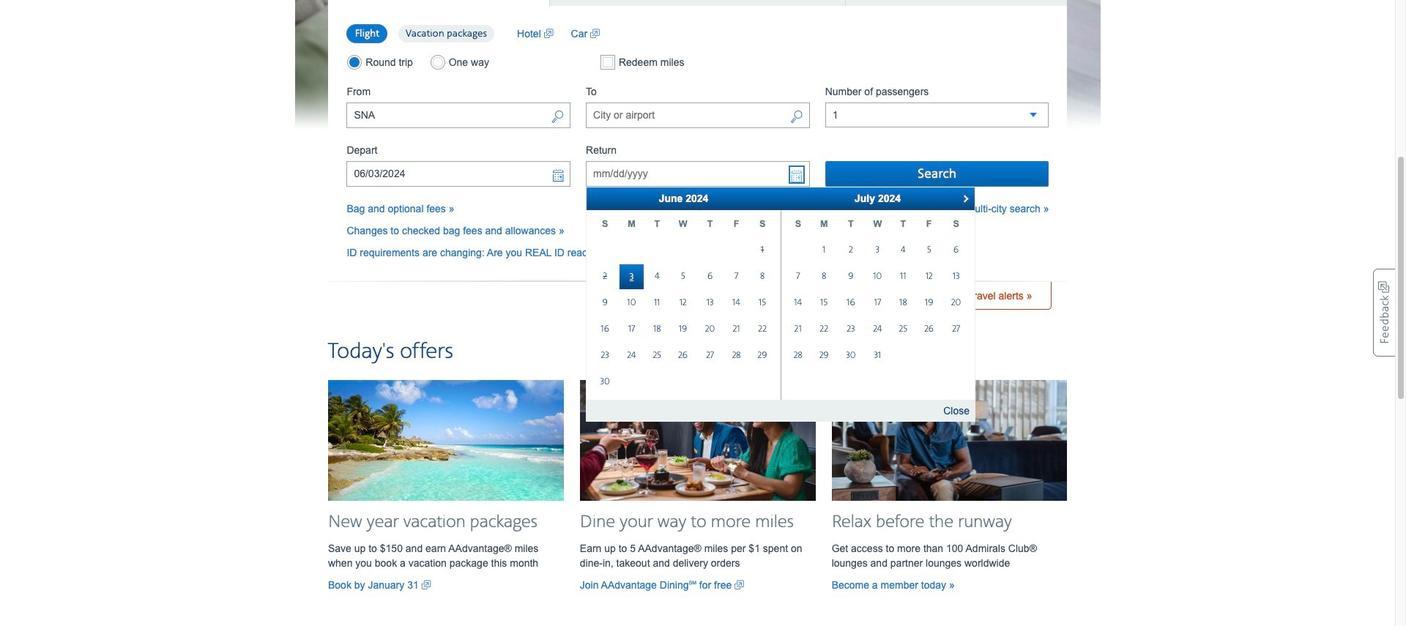 Task type: vqa. For each thing, say whether or not it's contained in the screenshot.
second search image from the right
yes



Task type: locate. For each thing, give the bounding box(es) containing it.
1 horizontal spatial mm/dd/yyyy text field
[[586, 161, 810, 187]]

1 horizontal spatial city or airport text field
[[586, 103, 810, 128]]

City or airport text field
[[347, 103, 571, 128], [586, 103, 810, 128]]

None submit
[[826, 161, 1050, 187]]

2 horizontal spatial newpage image
[[735, 578, 744, 593]]

search image
[[551, 109, 564, 126], [790, 109, 804, 126]]

0 horizontal spatial city or airport text field
[[347, 103, 571, 128]]

3 tab from the left
[[846, 0, 1068, 6]]

leave feedback, opens external site in new window image
[[1374, 269, 1396, 357]]

2 search image from the left
[[790, 109, 804, 126]]

0 vertical spatial option group
[[347, 23, 503, 44]]

1 horizontal spatial search image
[[790, 109, 804, 126]]

newpage image
[[591, 26, 600, 41], [422, 578, 431, 593], [735, 578, 744, 593]]

search image for 1st city or airport text field
[[551, 109, 564, 126]]

1 vertical spatial option group
[[347, 55, 571, 70]]

1 mm/dd/yyyy text field from the left
[[347, 161, 571, 187]]

mm/dd/yyyy text field
[[347, 161, 571, 187], [586, 161, 810, 187]]

1 search image from the left
[[551, 109, 564, 126]]

option group
[[347, 23, 503, 44], [347, 55, 571, 70]]

1 option group from the top
[[347, 23, 503, 44]]

0 horizontal spatial mm/dd/yyyy text field
[[347, 161, 571, 187]]

tab
[[328, 0, 550, 6], [550, 0, 846, 6], [846, 0, 1068, 6]]

2 mm/dd/yyyy text field from the left
[[586, 161, 810, 187]]

0 horizontal spatial search image
[[551, 109, 564, 126]]

2 city or airport text field from the left
[[586, 103, 810, 128]]

tab list
[[328, 0, 1068, 6]]



Task type: describe. For each thing, give the bounding box(es) containing it.
1 horizontal spatial newpage image
[[591, 26, 600, 41]]

start the year with 1,000 bonus miles. shop online at 1,200+ stores by january 15. opens another site in a new window that may not meet accessibility guidelines. image
[[295, 0, 1101, 134]]

1 city or airport text field from the left
[[347, 103, 571, 128]]

1 tab from the left
[[328, 0, 550, 6]]

newpage image
[[544, 26, 554, 41]]

2 option group from the top
[[347, 55, 571, 70]]

2 tab from the left
[[550, 0, 846, 6]]

search image for 1st city or airport text field from the right
[[790, 109, 804, 126]]

0 horizontal spatial newpage image
[[422, 578, 431, 593]]



